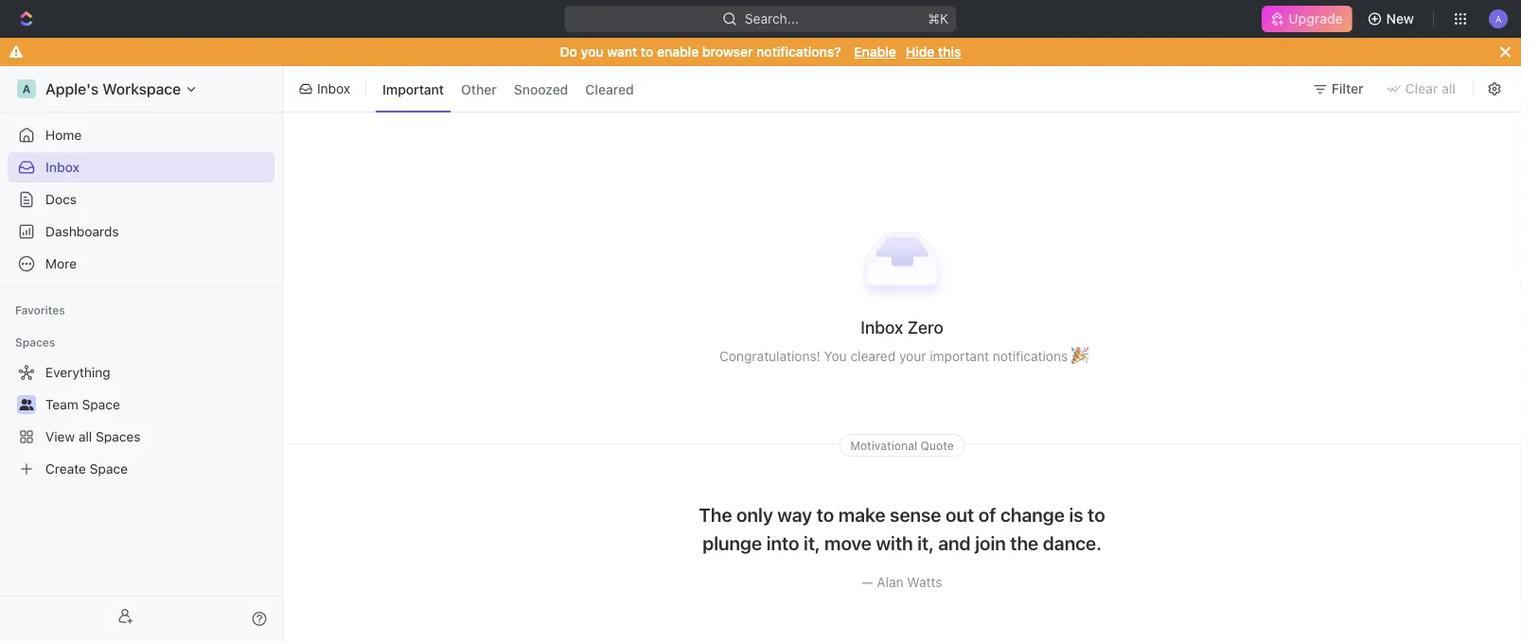 Task type: describe. For each thing, give the bounding box(es) containing it.
filter
[[1332, 81, 1364, 97]]

with
[[876, 532, 913, 554]]

the
[[699, 504, 732, 526]]

cleared
[[585, 81, 634, 97]]

clear all button
[[1379, 74, 1467, 104]]

tree inside the sidebar 'navigation'
[[8, 358, 275, 485]]

dance.
[[1043, 532, 1102, 554]]

— alan watts
[[862, 574, 942, 590]]

home link
[[8, 120, 275, 151]]

notifications
[[993, 348, 1068, 364]]

2 vertical spatial inbox
[[861, 317, 903, 337]]

search...
[[745, 11, 799, 27]]

to for enable
[[641, 44, 653, 60]]

clear all
[[1405, 81, 1456, 97]]

plunge
[[702, 532, 762, 554]]

a inside 'navigation'
[[22, 82, 31, 96]]

a inside dropdown button
[[1495, 13, 1502, 24]]

more
[[45, 256, 77, 272]]

docs
[[45, 192, 77, 207]]

and
[[938, 532, 971, 554]]

snoozed
[[514, 81, 568, 97]]

docs link
[[8, 185, 275, 215]]

out
[[946, 504, 974, 526]]

favorites button
[[8, 299, 73, 322]]

inbox link
[[8, 152, 275, 183]]

way
[[777, 504, 812, 526]]

inbox inside the sidebar 'navigation'
[[45, 159, 80, 175]]

dashboards
[[45, 224, 119, 239]]

make
[[838, 504, 885, 526]]

important
[[382, 81, 444, 97]]

favorites
[[15, 304, 65, 317]]

sidebar navigation
[[0, 66, 287, 642]]

dashboards link
[[8, 217, 275, 247]]

space for create space
[[90, 461, 128, 477]]

to for make
[[817, 504, 834, 526]]

into
[[766, 532, 799, 554]]

create space link
[[8, 454, 271, 485]]

1 horizontal spatial spaces
[[96, 429, 141, 445]]

watts
[[907, 574, 942, 590]]

team space
[[45, 397, 120, 413]]

⌘k
[[928, 11, 949, 27]]

join
[[975, 532, 1006, 554]]

create space
[[45, 461, 128, 477]]

apple's workspace
[[45, 80, 181, 98]]

only
[[736, 504, 773, 526]]

enable
[[854, 44, 896, 60]]

—
[[862, 574, 873, 590]]

create
[[45, 461, 86, 477]]

you
[[581, 44, 603, 60]]

0 horizontal spatial spaces
[[15, 336, 55, 349]]

is
[[1069, 504, 1083, 526]]

cleared
[[850, 348, 896, 364]]

apple's workspace, , element
[[17, 80, 36, 98]]

filter button
[[1305, 74, 1375, 104]]



Task type: locate. For each thing, give the bounding box(es) containing it.
space for team space
[[82, 397, 120, 413]]

want
[[607, 44, 637, 60]]

1 horizontal spatial all
[[1442, 81, 1456, 97]]

browser
[[702, 44, 753, 60]]

this
[[938, 44, 961, 60]]

to right "way"
[[817, 504, 834, 526]]

0 horizontal spatial all
[[78, 429, 92, 445]]

move
[[824, 532, 872, 554]]

clear
[[1405, 81, 1438, 97]]

of
[[978, 504, 996, 526]]

0 vertical spatial space
[[82, 397, 120, 413]]

home
[[45, 127, 82, 143]]

motivational quote
[[850, 439, 954, 452]]

0 horizontal spatial to
[[641, 44, 653, 60]]

space down view all spaces
[[90, 461, 128, 477]]

0 vertical spatial inbox
[[317, 81, 350, 97]]

change
[[1000, 504, 1065, 526]]

the
[[1010, 532, 1039, 554]]

other
[[461, 81, 497, 97]]

motivational
[[850, 439, 917, 452]]

other button
[[454, 74, 503, 104]]

tree
[[8, 358, 275, 485]]

all for clear
[[1442, 81, 1456, 97]]

0 vertical spatial a
[[1495, 13, 1502, 24]]

hide
[[906, 44, 935, 60]]

0 vertical spatial all
[[1442, 81, 1456, 97]]

0 horizontal spatial a
[[22, 82, 31, 96]]

snoozed button
[[507, 74, 575, 104]]

1 horizontal spatial to
[[817, 504, 834, 526]]

1 vertical spatial space
[[90, 461, 128, 477]]

team
[[45, 397, 78, 413]]

tab list
[[372, 62, 644, 115]]

2 horizontal spatial to
[[1088, 504, 1105, 526]]

tab list containing important
[[372, 62, 644, 115]]

all right clear
[[1442, 81, 1456, 97]]

quote
[[921, 439, 954, 452]]

it,
[[804, 532, 820, 554], [917, 532, 934, 554]]

2 horizontal spatial inbox
[[861, 317, 903, 337]]

to right is
[[1088, 504, 1105, 526]]

new button
[[1360, 4, 1426, 34]]

more button
[[8, 249, 275, 279]]

2 it, from the left
[[917, 532, 934, 554]]

all right view
[[78, 429, 92, 445]]

all inside button
[[1442, 81, 1456, 97]]

to right want
[[641, 44, 653, 60]]

1 vertical spatial a
[[22, 82, 31, 96]]

everything link
[[8, 358, 271, 388]]

congratulations! you cleared your important notifications 🎉
[[719, 348, 1085, 364]]

inbox zero
[[861, 317, 943, 337]]

1 vertical spatial all
[[78, 429, 92, 445]]

inbox down the home
[[45, 159, 80, 175]]

all for view
[[78, 429, 92, 445]]

1 vertical spatial inbox
[[45, 159, 80, 175]]

view all spaces
[[45, 429, 141, 445]]

do
[[560, 44, 577, 60]]

user group image
[[19, 399, 34, 411]]

1 it, from the left
[[804, 532, 820, 554]]

🎉
[[1071, 348, 1085, 364]]

0 vertical spatial spaces
[[15, 336, 55, 349]]

a
[[1495, 13, 1502, 24], [22, 82, 31, 96]]

you
[[824, 348, 847, 364]]

zero
[[907, 317, 943, 337]]

new
[[1386, 11, 1414, 27]]

do you want to enable browser notifications? enable hide this
[[560, 44, 961, 60]]

it, left "and"
[[917, 532, 934, 554]]

space
[[82, 397, 120, 413], [90, 461, 128, 477]]

1 horizontal spatial a
[[1495, 13, 1502, 24]]

important
[[930, 348, 989, 364]]

congratulations!
[[719, 348, 821, 364]]

the only way to make sense out of change is to plunge into it, move with it, and join the dance.
[[699, 504, 1105, 554]]

your
[[899, 348, 926, 364]]

upgrade link
[[1262, 6, 1352, 32]]

notifications?
[[756, 44, 841, 60]]

upgrade
[[1289, 11, 1343, 27]]

cleared button
[[579, 74, 640, 104]]

inbox
[[317, 81, 350, 97], [45, 159, 80, 175], [861, 317, 903, 337]]

all
[[1442, 81, 1456, 97], [78, 429, 92, 445]]

everything
[[45, 365, 110, 381]]

1 horizontal spatial inbox
[[317, 81, 350, 97]]

space up view all spaces
[[82, 397, 120, 413]]

view all spaces link
[[8, 422, 271, 452]]

inbox left important button
[[317, 81, 350, 97]]

to
[[641, 44, 653, 60], [817, 504, 834, 526], [1088, 504, 1105, 526]]

0 horizontal spatial inbox
[[45, 159, 80, 175]]

inbox up the "cleared"
[[861, 317, 903, 337]]

enable
[[657, 44, 699, 60]]

spaces up "create space" link
[[96, 429, 141, 445]]

1 horizontal spatial it,
[[917, 532, 934, 554]]

team space link
[[45, 390, 271, 420]]

spaces
[[15, 336, 55, 349], [96, 429, 141, 445]]

apple's
[[45, 80, 99, 98]]

view
[[45, 429, 75, 445]]

0 horizontal spatial it,
[[804, 532, 820, 554]]

alan
[[877, 574, 904, 590]]

tree containing everything
[[8, 358, 275, 485]]

all inside tree
[[78, 429, 92, 445]]

a button
[[1483, 4, 1514, 34]]

sense
[[890, 504, 941, 526]]

important button
[[376, 74, 451, 104]]

workspace
[[102, 80, 181, 98]]

it, right into
[[804, 532, 820, 554]]

spaces down favorites
[[15, 336, 55, 349]]

1 vertical spatial spaces
[[96, 429, 141, 445]]



Task type: vqa. For each thing, say whether or not it's contained in the screenshot.
Filter
yes



